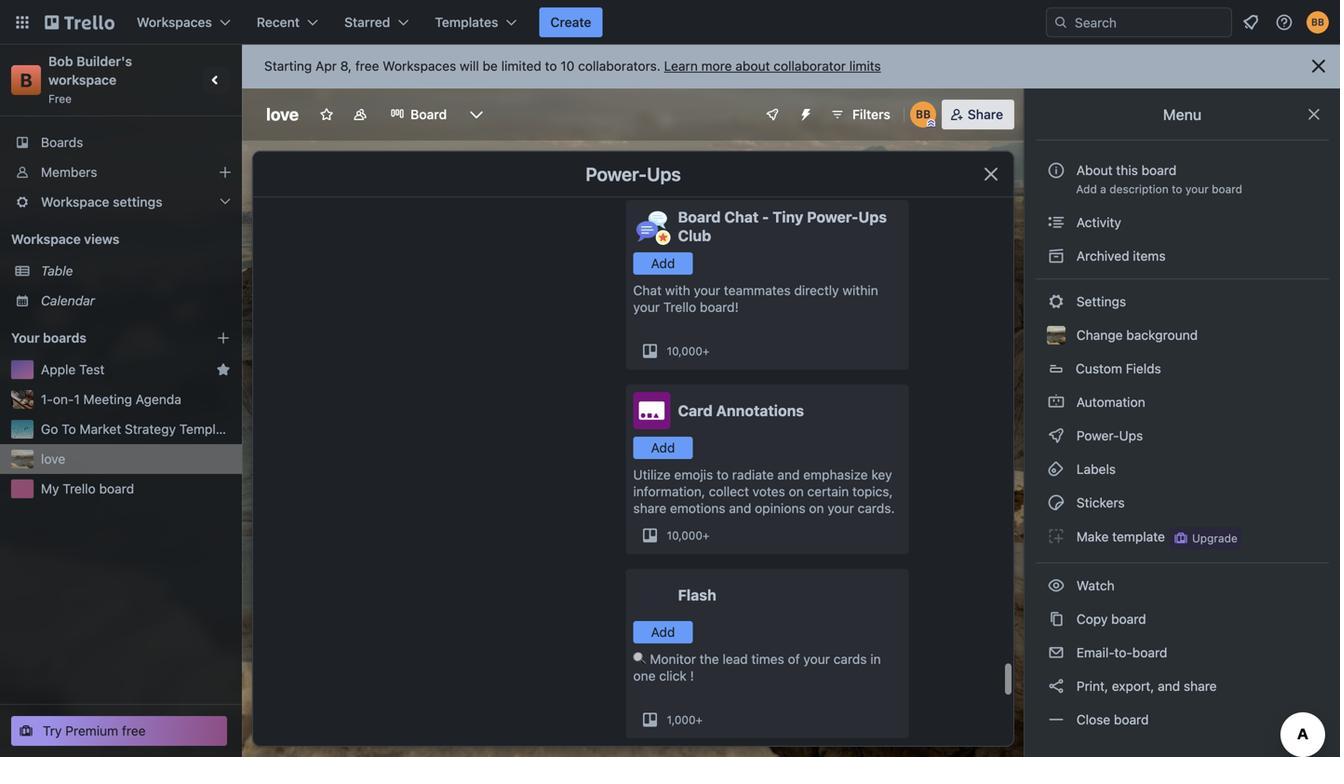 Task type: locate. For each thing, give the bounding box(es) containing it.
add for board chat - tiny power-ups club
[[651, 256, 675, 271]]

0 horizontal spatial chat
[[634, 283, 662, 298]]

🔍
[[634, 651, 647, 667]]

starting
[[264, 58, 312, 74]]

table
[[41, 263, 73, 278]]

1 add button from the top
[[634, 252, 693, 275]]

!
[[691, 668, 694, 683]]

sm image for settings
[[1048, 292, 1066, 311]]

power-ups inside power-ups link
[[1074, 428, 1147, 443]]

change background
[[1074, 327, 1199, 343]]

to up activity link
[[1172, 183, 1183, 196]]

your boards
[[11, 330, 86, 345]]

trello right my
[[63, 481, 96, 496]]

workspaces
[[137, 14, 212, 30], [383, 58, 456, 74]]

to inside about this board add a description to your board
[[1172, 183, 1183, 196]]

0 horizontal spatial love
[[41, 451, 65, 467]]

0 vertical spatial and
[[778, 467, 800, 482]]

1 vertical spatial +
[[703, 529, 710, 542]]

2 vertical spatial to
[[717, 467, 729, 482]]

chat left the with
[[634, 283, 662, 298]]

on down "certain"
[[810, 500, 825, 516]]

your up activity link
[[1186, 183, 1209, 196]]

add
[[1077, 183, 1098, 196], [651, 256, 675, 271], [651, 440, 675, 455], [651, 624, 675, 640]]

go to market strategy template
[[41, 421, 235, 437]]

sm image inside stickers link
[[1048, 494, 1066, 512]]

apple
[[41, 362, 76, 377]]

board
[[411, 107, 447, 122], [678, 208, 721, 226]]

1,000
[[667, 713, 696, 726]]

add up the with
[[651, 256, 675, 271]]

collaborator
[[774, 58, 846, 74]]

1 vertical spatial power-ups
[[1074, 428, 1147, 443]]

1 vertical spatial workspace
[[11, 231, 81, 247]]

filters
[[853, 107, 891, 122]]

board up club
[[678, 208, 721, 226]]

board left customize views icon
[[411, 107, 447, 122]]

2 10,000 + from the top
[[667, 529, 710, 542]]

1 vertical spatial trello
[[63, 481, 96, 496]]

your left board!
[[634, 299, 660, 315]]

1 horizontal spatial chat
[[725, 208, 759, 226]]

0 vertical spatial workspaces
[[137, 14, 212, 30]]

add inside about this board add a description to your board
[[1077, 183, 1098, 196]]

1-on-1 meeting agenda
[[41, 392, 181, 407]]

ups up club
[[647, 163, 681, 185]]

trello down the with
[[664, 299, 697, 315]]

power-ups down the automation
[[1074, 428, 1147, 443]]

1 vertical spatial board
[[678, 208, 721, 226]]

my trello board link
[[41, 480, 231, 498]]

workspaces up board link
[[383, 58, 456, 74]]

your down "certain"
[[828, 500, 855, 516]]

1 sm image from the top
[[1048, 213, 1066, 232]]

4 sm image from the top
[[1048, 576, 1066, 595]]

1 horizontal spatial love
[[266, 104, 299, 124]]

free right 8,
[[355, 58, 379, 74]]

add board image
[[216, 331, 231, 345]]

my trello board
[[41, 481, 134, 496]]

sm image for archived items
[[1048, 247, 1066, 265]]

sm image inside copy board link
[[1048, 610, 1066, 629]]

workspace inside dropdown button
[[41, 194, 109, 210]]

workspace visible image
[[353, 107, 368, 122]]

board for board chat - tiny power-ups club
[[678, 208, 721, 226]]

2 vertical spatial and
[[1158, 678, 1181, 694]]

1 horizontal spatial board
[[678, 208, 721, 226]]

-
[[763, 208, 770, 226]]

recent button
[[246, 7, 330, 37]]

sm image inside "close board" link
[[1048, 710, 1066, 729]]

and down email-to-board link
[[1158, 678, 1181, 694]]

monitor
[[650, 651, 696, 667]]

sm image
[[1048, 213, 1066, 232], [1048, 292, 1066, 311], [1048, 393, 1066, 412], [1048, 426, 1066, 445], [1048, 527, 1066, 546], [1048, 610, 1066, 629], [1048, 643, 1066, 662], [1048, 710, 1066, 729]]

0 vertical spatial board
[[411, 107, 447, 122]]

cards
[[834, 651, 867, 667]]

this member is an admin of this board. image
[[927, 119, 936, 128]]

background
[[1127, 327, 1199, 343]]

workspace down members
[[41, 194, 109, 210]]

sm image inside watch link
[[1048, 576, 1066, 595]]

board up description
[[1142, 162, 1177, 178]]

trello inside chat with your teammates directly within your trello board!
[[664, 299, 697, 315]]

1 10,000 + from the top
[[667, 345, 710, 358]]

0 horizontal spatial trello
[[63, 481, 96, 496]]

1-
[[41, 392, 53, 407]]

+ down board!
[[703, 345, 710, 358]]

0 vertical spatial workspace
[[41, 194, 109, 210]]

0 horizontal spatial share
[[634, 500, 667, 516]]

utilize emojis to radiate and emphasize key information, collect votes on certain topics, share emotions and opinions on your cards.
[[634, 467, 895, 516]]

1 horizontal spatial trello
[[664, 299, 697, 315]]

add button up "utilize"
[[634, 437, 693, 459]]

workspace
[[41, 194, 109, 210], [11, 231, 81, 247]]

2 add button from the top
[[634, 437, 693, 459]]

1 vertical spatial free
[[122, 723, 146, 738]]

love link
[[41, 450, 231, 468]]

strategy
[[125, 421, 176, 437]]

1 vertical spatial add button
[[634, 437, 693, 459]]

share down email-to-board link
[[1184, 678, 1218, 694]]

board
[[1142, 162, 1177, 178], [1213, 183, 1243, 196], [99, 481, 134, 496], [1112, 611, 1147, 627], [1133, 645, 1168, 660], [1115, 712, 1150, 727]]

b
[[20, 69, 32, 91]]

sm image for make template
[[1048, 527, 1066, 546]]

share down information,
[[634, 500, 667, 516]]

8 sm image from the top
[[1048, 710, 1066, 729]]

0 horizontal spatial workspaces
[[137, 14, 212, 30]]

1 vertical spatial to
[[1172, 183, 1183, 196]]

1 vertical spatial share
[[1184, 678, 1218, 694]]

10,000
[[667, 345, 703, 358], [667, 529, 703, 542]]

4 sm image from the top
[[1048, 426, 1066, 445]]

1 vertical spatial power-
[[807, 208, 859, 226]]

sm image inside activity link
[[1048, 213, 1066, 232]]

love up my
[[41, 451, 65, 467]]

open information menu image
[[1276, 13, 1294, 32]]

10,000 + down emotions
[[667, 529, 710, 542]]

board up to-
[[1112, 611, 1147, 627]]

starred button
[[333, 7, 420, 37]]

0 vertical spatial trello
[[664, 299, 697, 315]]

sm image for power-ups
[[1048, 426, 1066, 445]]

1 10,000 from the top
[[667, 345, 703, 358]]

about
[[1077, 162, 1113, 178]]

sm image for labels
[[1048, 460, 1066, 479]]

free right premium
[[122, 723, 146, 738]]

+ for card
[[703, 529, 710, 542]]

more
[[702, 58, 732, 74]]

5 sm image from the top
[[1048, 527, 1066, 546]]

to left the "10"
[[545, 58, 557, 74]]

upgrade
[[1193, 532, 1238, 545]]

limits
[[850, 58, 882, 74]]

1 sm image from the top
[[1048, 247, 1066, 265]]

1 horizontal spatial to
[[717, 467, 729, 482]]

3 add button from the top
[[634, 621, 693, 643]]

10,000 down emotions
[[667, 529, 703, 542]]

0 horizontal spatial to
[[545, 58, 557, 74]]

power-ups up club
[[586, 163, 681, 185]]

2 horizontal spatial ups
[[1120, 428, 1144, 443]]

sm image left "stickers"
[[1048, 494, 1066, 512]]

1 vertical spatial ups
[[859, 208, 887, 226]]

10
[[561, 58, 575, 74]]

on up opinions
[[789, 484, 804, 499]]

0 horizontal spatial free
[[122, 723, 146, 738]]

directly
[[795, 283, 840, 298]]

emphasize
[[804, 467, 868, 482]]

6 sm image from the top
[[1048, 610, 1066, 629]]

change background link
[[1036, 320, 1330, 350]]

sm image inside automation link
[[1048, 393, 1066, 412]]

power ups image
[[765, 107, 780, 122]]

ups up within
[[859, 208, 887, 226]]

sm image left "print,"
[[1048, 677, 1066, 696]]

0 horizontal spatial and
[[729, 500, 752, 516]]

2 horizontal spatial to
[[1172, 183, 1183, 196]]

10,000 down board!
[[667, 345, 703, 358]]

ups inside the board chat - tiny power-ups club
[[859, 208, 887, 226]]

your right of
[[804, 651, 830, 667]]

chat left "-"
[[725, 208, 759, 226]]

1 horizontal spatial workspaces
[[383, 58, 456, 74]]

0 vertical spatial power-
[[586, 163, 647, 185]]

to up collect
[[717, 467, 729, 482]]

5 sm image from the top
[[1048, 677, 1066, 696]]

sm image left archived
[[1048, 247, 1066, 265]]

+ down the
[[696, 713, 703, 726]]

workspace for workspace settings
[[41, 194, 109, 210]]

sm image for automation
[[1048, 393, 1066, 412]]

go to market strategy template link
[[41, 420, 235, 439]]

cards.
[[858, 500, 895, 516]]

7 sm image from the top
[[1048, 643, 1066, 662]]

will
[[460, 58, 479, 74]]

sm image inside settings link
[[1048, 292, 1066, 311]]

10,000 + down board!
[[667, 345, 710, 358]]

sm image inside print, export, and share link
[[1048, 677, 1066, 696]]

ups down the automation
[[1120, 428, 1144, 443]]

2 vertical spatial add button
[[634, 621, 693, 643]]

be
[[483, 58, 498, 74]]

0 vertical spatial +
[[703, 345, 710, 358]]

0 vertical spatial power-ups
[[586, 163, 681, 185]]

teammates
[[724, 283, 791, 298]]

templates
[[435, 14, 499, 30]]

members link
[[0, 157, 242, 187]]

0 horizontal spatial board
[[411, 107, 447, 122]]

workspace up table
[[11, 231, 81, 247]]

and up votes
[[778, 467, 800, 482]]

add button up the with
[[634, 252, 693, 275]]

automation
[[1074, 394, 1146, 410]]

2 sm image from the top
[[1048, 292, 1066, 311]]

power- inside the board chat - tiny power-ups club
[[807, 208, 859, 226]]

1 horizontal spatial power-ups
[[1074, 428, 1147, 443]]

ups
[[647, 163, 681, 185], [859, 208, 887, 226], [1120, 428, 1144, 443]]

3 sm image from the top
[[1048, 393, 1066, 412]]

🔍 monitor the lead times of your cards in one click !
[[634, 651, 881, 683]]

add up "utilize"
[[651, 440, 675, 455]]

love left star or unstar board icon at the left top
[[266, 104, 299, 124]]

emojis
[[675, 467, 713, 482]]

and down collect
[[729, 500, 752, 516]]

add button up monitor
[[634, 621, 693, 643]]

1 horizontal spatial power-
[[807, 208, 859, 226]]

1 vertical spatial on
[[810, 500, 825, 516]]

0 vertical spatial share
[[634, 500, 667, 516]]

make template
[[1074, 529, 1166, 544]]

0 horizontal spatial ups
[[647, 163, 681, 185]]

0 vertical spatial 10,000
[[667, 345, 703, 358]]

sm image inside power-ups link
[[1048, 426, 1066, 445]]

0 vertical spatial add button
[[634, 252, 693, 275]]

fields
[[1126, 361, 1162, 376]]

sm image left "labels"
[[1048, 460, 1066, 479]]

change
[[1077, 327, 1124, 343]]

card annotations
[[678, 402, 805, 419]]

2 10,000 from the top
[[667, 529, 703, 542]]

1 horizontal spatial free
[[355, 58, 379, 74]]

0 vertical spatial to
[[545, 58, 557, 74]]

0 vertical spatial chat
[[725, 208, 759, 226]]

share inside utilize emojis to radiate and emphasize key information, collect votes on certain topics, share emotions and opinions on your cards.
[[634, 500, 667, 516]]

workspaces up workspace navigation collapse icon
[[137, 14, 212, 30]]

chat
[[725, 208, 759, 226], [634, 283, 662, 298]]

trello
[[664, 299, 697, 315], [63, 481, 96, 496]]

3 sm image from the top
[[1048, 494, 1066, 512]]

1 vertical spatial chat
[[634, 283, 662, 298]]

+ for board
[[703, 345, 710, 358]]

emotions
[[670, 500, 726, 516]]

sm image inside archived items link
[[1048, 247, 1066, 265]]

sm image inside labels link
[[1048, 460, 1066, 479]]

0 vertical spatial free
[[355, 58, 379, 74]]

2 horizontal spatial power-
[[1077, 428, 1120, 443]]

1 vertical spatial workspaces
[[383, 58, 456, 74]]

settings
[[113, 194, 163, 210]]

one
[[634, 668, 656, 683]]

0 vertical spatial ups
[[647, 163, 681, 185]]

on-
[[53, 392, 74, 407]]

activity
[[1074, 215, 1122, 230]]

items
[[1134, 248, 1166, 264]]

sm image
[[1048, 247, 1066, 265], [1048, 460, 1066, 479], [1048, 494, 1066, 512], [1048, 576, 1066, 595], [1048, 677, 1066, 696]]

sm image inside email-to-board link
[[1048, 643, 1066, 662]]

recent
[[257, 14, 300, 30]]

0 vertical spatial 10,000 +
[[667, 345, 710, 358]]

0 notifications image
[[1240, 11, 1263, 34]]

sm image for print, export, and share
[[1048, 677, 1066, 696]]

2 sm image from the top
[[1048, 460, 1066, 479]]

about this board add a description to your board
[[1077, 162, 1243, 196]]

0 vertical spatial love
[[266, 104, 299, 124]]

1 vertical spatial 10,000
[[667, 529, 703, 542]]

1 horizontal spatial ups
[[859, 208, 887, 226]]

love
[[266, 104, 299, 124], [41, 451, 65, 467]]

add up monitor
[[651, 624, 675, 640]]

chat with your teammates directly within your trello board!
[[634, 283, 879, 315]]

sm image left the watch
[[1048, 576, 1066, 595]]

1 horizontal spatial and
[[778, 467, 800, 482]]

+
[[703, 345, 710, 358], [703, 529, 710, 542], [696, 713, 703, 726]]

board inside the board chat - tiny power-ups club
[[678, 208, 721, 226]]

+ down emotions
[[703, 529, 710, 542]]

1 vertical spatial 10,000 +
[[667, 529, 710, 542]]

workspace for workspace views
[[11, 231, 81, 247]]

in
[[871, 651, 881, 667]]

try premium free
[[43, 723, 146, 738]]

power-
[[586, 163, 647, 185], [807, 208, 859, 226], [1077, 428, 1120, 443]]

add left a
[[1077, 183, 1098, 196]]

0 vertical spatial on
[[789, 484, 804, 499]]

of
[[788, 651, 800, 667]]

sm image for email-to-board
[[1048, 643, 1066, 662]]

love inside "text box"
[[266, 104, 299, 124]]



Task type: describe. For each thing, give the bounding box(es) containing it.
sm image for copy board
[[1048, 610, 1066, 629]]

utilize
[[634, 467, 671, 482]]

2 vertical spatial +
[[696, 713, 703, 726]]

stickers link
[[1036, 488, 1330, 518]]

close board
[[1074, 712, 1150, 727]]

sm image for stickers
[[1048, 494, 1066, 512]]

labels link
[[1036, 454, 1330, 484]]

add for flash
[[651, 624, 675, 640]]

10,000 + for board chat - tiny power-ups club
[[667, 345, 710, 358]]

create button
[[540, 7, 603, 37]]

copy board link
[[1036, 604, 1330, 634]]

bob
[[48, 54, 73, 69]]

automation image
[[791, 100, 818, 126]]

10,000 for card annotations
[[667, 529, 703, 542]]

your boards with 5 items element
[[11, 327, 188, 349]]

bob builder (bobbuilder40) image
[[910, 101, 937, 128]]

close board link
[[1036, 705, 1330, 735]]

bob builder's workspace free
[[48, 54, 136, 105]]

board down love link
[[99, 481, 134, 496]]

workspace settings
[[41, 194, 163, 210]]

board down the export,
[[1115, 712, 1150, 727]]

learn more about collaborator limits link
[[664, 58, 882, 74]]

free
[[48, 92, 72, 105]]

1,000 +
[[667, 713, 703, 726]]

your inside 🔍 monitor the lead times of your cards in one click !
[[804, 651, 830, 667]]

0 horizontal spatial on
[[789, 484, 804, 499]]

workspace
[[48, 72, 117, 88]]

2 vertical spatial power-
[[1077, 428, 1120, 443]]

boards link
[[0, 128, 242, 157]]

export,
[[1113, 678, 1155, 694]]

add for card annotations
[[651, 440, 675, 455]]

print, export, and share link
[[1036, 671, 1330, 701]]

apr
[[316, 58, 337, 74]]

times
[[752, 651, 785, 667]]

email-
[[1077, 645, 1115, 660]]

your up board!
[[694, 283, 721, 298]]

starting apr 8, free workspaces will be limited to 10 collaborators. learn more about collaborator limits
[[264, 58, 882, 74]]

starred icon image
[[216, 362, 231, 377]]

Board name text field
[[257, 100, 308, 129]]

workspaces button
[[126, 7, 242, 37]]

boards
[[41, 135, 83, 150]]

to-
[[1115, 645, 1133, 660]]

board link
[[379, 100, 458, 129]]

members
[[41, 164, 97, 180]]

radiate
[[733, 467, 774, 482]]

template
[[1113, 529, 1166, 544]]

premium
[[65, 723, 118, 738]]

print,
[[1077, 678, 1109, 694]]

annotations
[[717, 402, 805, 419]]

watch link
[[1036, 571, 1330, 601]]

club
[[678, 227, 712, 244]]

about
[[736, 58, 771, 74]]

chat inside the board chat - tiny power-ups club
[[725, 208, 759, 226]]

board for board
[[411, 107, 447, 122]]

1-on-1 meeting agenda link
[[41, 390, 231, 409]]

archived
[[1077, 248, 1130, 264]]

0 horizontal spatial power-
[[586, 163, 647, 185]]

builder's
[[76, 54, 132, 69]]

archived items link
[[1036, 241, 1330, 271]]

your
[[11, 330, 40, 345]]

make
[[1077, 529, 1109, 544]]

your inside about this board add a description to your board
[[1186, 183, 1209, 196]]

stickers
[[1074, 495, 1125, 510]]

1 horizontal spatial share
[[1184, 678, 1218, 694]]

add button for flash
[[634, 621, 693, 643]]

sm image for close board
[[1048, 710, 1066, 729]]

boards
[[43, 330, 86, 345]]

1 vertical spatial love
[[41, 451, 65, 467]]

your inside utilize emojis to radiate and emphasize key information, collect votes on certain topics, share emotions and opinions on your cards.
[[828, 500, 855, 516]]

1 vertical spatial and
[[729, 500, 752, 516]]

bob builder (bobbuilder40) image
[[1307, 11, 1330, 34]]

custom fields button
[[1036, 354, 1330, 384]]

2 vertical spatial ups
[[1120, 428, 1144, 443]]

filters button
[[825, 100, 896, 129]]

primary element
[[0, 0, 1341, 45]]

archived items
[[1074, 248, 1166, 264]]

upgrade button
[[1170, 527, 1242, 549]]

board up print, export, and share
[[1133, 645, 1168, 660]]

apple test
[[41, 362, 105, 377]]

board chat - tiny power-ups club
[[678, 208, 887, 244]]

collaborators.
[[578, 58, 661, 74]]

calendar link
[[41, 291, 231, 310]]

try
[[43, 723, 62, 738]]

share
[[968, 107, 1004, 122]]

to inside utilize emojis to radiate and emphasize key information, collect votes on certain topics, share emotions and opinions on your cards.
[[717, 467, 729, 482]]

try premium free button
[[11, 716, 227, 746]]

close
[[1077, 712, 1111, 727]]

copy
[[1077, 611, 1108, 627]]

market
[[80, 421, 121, 437]]

add button for card annotations
[[634, 437, 693, 459]]

custom
[[1076, 361, 1123, 376]]

10,000 + for card annotations
[[667, 529, 710, 542]]

free inside button
[[122, 723, 146, 738]]

learn
[[664, 58, 698, 74]]

test
[[79, 362, 105, 377]]

template
[[179, 421, 235, 437]]

star or unstar board image
[[319, 107, 334, 122]]

description
[[1110, 183, 1169, 196]]

agenda
[[136, 392, 181, 407]]

8,
[[340, 58, 352, 74]]

templates button
[[424, 7, 528, 37]]

card
[[678, 402, 713, 419]]

search image
[[1054, 15, 1069, 30]]

10,000 for board chat - tiny power-ups club
[[667, 345, 703, 358]]

2 horizontal spatial and
[[1158, 678, 1181, 694]]

sm image for watch
[[1048, 576, 1066, 595]]

topics,
[[853, 484, 893, 499]]

key
[[872, 467, 893, 482]]

back to home image
[[45, 7, 115, 37]]

create
[[551, 14, 592, 30]]

sm image for activity
[[1048, 213, 1066, 232]]

table link
[[41, 262, 231, 280]]

Search field
[[1069, 8, 1232, 36]]

meeting
[[83, 392, 132, 407]]

menu
[[1164, 106, 1202, 123]]

workspaces inside popup button
[[137, 14, 212, 30]]

bob builder's workspace link
[[48, 54, 136, 88]]

custom fields
[[1076, 361, 1162, 376]]

click
[[660, 668, 687, 683]]

with
[[666, 283, 691, 298]]

automation link
[[1036, 387, 1330, 417]]

0 horizontal spatial power-ups
[[586, 163, 681, 185]]

chat inside chat with your teammates directly within your trello board!
[[634, 283, 662, 298]]

settings
[[1074, 294, 1127, 309]]

activity link
[[1036, 208, 1330, 237]]

workspace navigation collapse icon image
[[203, 67, 229, 93]]

board up activity link
[[1213, 183, 1243, 196]]

flash
[[678, 586, 717, 604]]

add button for board chat - tiny power-ups club
[[634, 252, 693, 275]]

1 horizontal spatial on
[[810, 500, 825, 516]]

limited
[[502, 58, 542, 74]]

customize views image
[[468, 105, 486, 124]]



Task type: vqa. For each thing, say whether or not it's contained in the screenshot.
Table
yes



